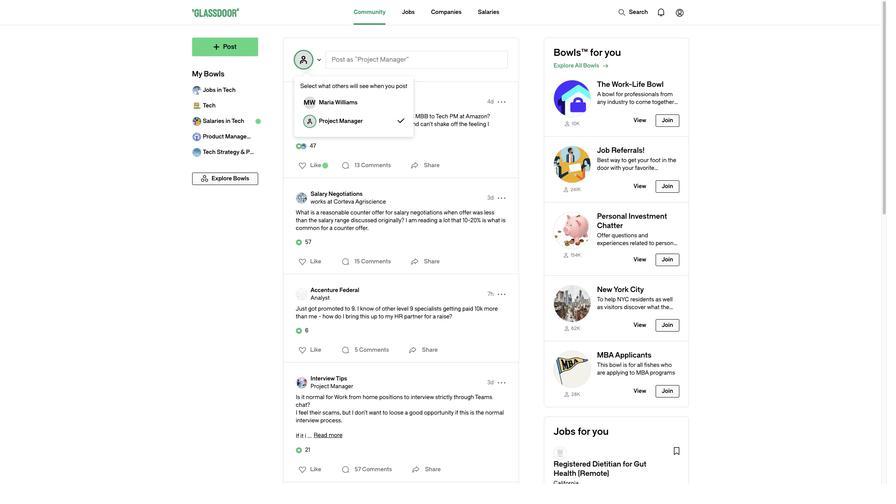Task type: describe. For each thing, give the bounding box(es) containing it.
williams
[[335, 99, 358, 106]]

to left 9.
[[345, 306, 350, 313]]

i right 'do'
[[343, 314, 344, 320]]

ago,
[[397, 121, 408, 128]]

this inside what are your thoughts on post-mba to <2 yrs mbb to tech pm at amazon? i had a chance to join this role ~2 years ago, and can't shake off the feeling i "wasted" 2 years in terms of comp trajectory
[[352, 121, 361, 128]]

search button
[[614, 5, 652, 20]]

referrals!
[[611, 146, 645, 155]]

for up registered
[[578, 427, 590, 438]]

related
[[630, 240, 648, 247]]

1 like button from the top
[[294, 160, 324, 172]]

product management link
[[192, 129, 261, 145]]

bowls™ for you
[[554, 47, 621, 58]]

happenings
[[597, 115, 627, 121]]

w
[[310, 99, 316, 106]]

1 vertical spatial mba
[[597, 351, 614, 360]]

to left <2
[[393, 113, 398, 120]]

1 offer from the left
[[372, 210, 384, 216]]

community
[[354, 9, 386, 16]]

from inside the work-life bowl a bowl for professionals from any industry to come together and discuss the day-to-day happenings of work-life.
[[660, 91, 673, 98]]

day-
[[639, 107, 650, 113]]

teams
[[475, 394, 492, 401]]

2 vertical spatial share button
[[409, 462, 441, 478]]

work-
[[612, 80, 632, 89]]

3d for interview tips project manager
[[487, 380, 494, 386]]

1 horizontal spatial bowls
[[583, 63, 599, 69]]

for inside mba applicants this bowl is for all fishes who are applying to mba programs
[[628, 362, 636, 369]]

1 vertical spatial years
[[325, 129, 338, 135]]

2 horizontal spatial as
[[655, 296, 661, 303]]

interview tips link
[[311, 375, 353, 383]]

a inside is it normal for work from home positions to interview strictly through teams chat? i feel their scams, but i don't want to loose a good opportunity if this is the normal interview process. if it i ...
[[405, 410, 408, 417]]

all
[[575, 63, 582, 69]]

help
[[605, 296, 616, 303]]

professionals
[[624, 91, 659, 98]]

this inside just got promoted to 9. i know of other level 9 specialists getting paid 10k more than me - how do i bring this up to my hr partner for a raise?
[[360, 314, 369, 320]]

analyst
[[311, 295, 330, 302]]

the inside what are your thoughts on post-mba to <2 yrs mbb to tech pm at amazon? i had a chance to join this role ~2 years ago, and can't shake off the feeling i "wasted" 2 years in terms of comp trajectory
[[459, 121, 467, 128]]

57 comments
[[355, 467, 392, 473]]

investments
[[629, 248, 660, 254]]

discussed
[[351, 217, 377, 224]]

salaries link
[[478, 0, 499, 25]]

28k
[[571, 392, 580, 398]]

like button for salary negotiations works at corteva agriscience
[[294, 256, 324, 268]]

0 vertical spatial counter
[[350, 210, 371, 216]]

offer
[[597, 232, 610, 239]]

13 comments
[[355, 162, 391, 169]]

salaries for salaries in tech
[[203, 118, 225, 125]]

mba applicants this bowl is for all fishes who are applying to mba programs
[[597, 351, 675, 377]]

what is a reasonable counter offer for salary negotiations when offer was less than the salary range discussed originally? i am reading a lot that 10-20% is what is common for a counter offer.
[[296, 210, 506, 232]]

in inside what are your thoughts on post-mba to <2 yrs mbb to tech pm at amazon? i had a chance to join this role ~2 years ago, and can't shake off the feeling i "wasted" 2 years in terms of comp trajectory
[[340, 129, 344, 135]]

shake
[[434, 121, 449, 128]]

post
[[332, 56, 345, 63]]

visitors
[[604, 304, 623, 311]]

trajectory
[[385, 129, 410, 135]]

like for accenture federal
[[310, 347, 321, 354]]

tech down jobs in tech
[[203, 102, 216, 109]]

explore
[[554, 63, 574, 69]]

negotiations
[[329, 191, 363, 198]]

a left lot
[[439, 217, 442, 224]]

new
[[597, 286, 612, 294]]

opportunity
[[424, 410, 454, 417]]

~2
[[374, 121, 381, 128]]

10k
[[475, 306, 483, 313]]

image for post author image for consulting
[[296, 96, 307, 108]]

you for jobs for you
[[592, 427, 609, 438]]

to right up
[[379, 314, 384, 320]]

0 vertical spatial salary
[[394, 210, 409, 216]]

comments for 13 comments
[[361, 162, 391, 169]]

0 horizontal spatial bowls
[[204, 70, 225, 78]]

a inside just got promoted to 9. i know of other level 9 specialists getting paid 10k more than me - how do i bring this up to my hr partner for a raise?
[[433, 314, 436, 320]]

feeling
[[469, 121, 486, 128]]

15 comments button
[[339, 254, 393, 270]]

i left the feel
[[296, 410, 297, 417]]

15
[[355, 259, 360, 265]]

1 vertical spatial counter
[[334, 225, 354, 232]]

and down experiences
[[618, 248, 627, 254]]

all
[[637, 362, 643, 369]]

through
[[454, 394, 474, 401]]

13 comments button
[[339, 158, 393, 174]]

salary negotiations works at corteva agriscience
[[311, 191, 386, 205]]

world's
[[597, 312, 615, 319]]

than inside just got promoted to 9. i know of other level 9 specialists getting paid 10k more than me - how do i bring this up to my hr partner for a raise?
[[296, 314, 307, 320]]

agriscience
[[355, 199, 386, 205]]

chat?
[[296, 402, 310, 409]]

image for bowl image for personal investment chatter
[[554, 212, 591, 249]]

1 horizontal spatial as
[[597, 304, 603, 311]]

at inside salary negotiations works at corteva agriscience
[[327, 199, 332, 205]]

i inside the what is a reasonable counter offer for salary negotiations when offer was less than the salary range discussed originally? i am reading a lot that 10-20% is what is common for a counter offer.
[[406, 217, 407, 224]]

2 offer from the left
[[459, 210, 471, 216]]

i right 9.
[[357, 306, 359, 313]]

salaries in tech link
[[192, 114, 258, 129]]

1 vertical spatial interview
[[296, 418, 319, 424]]

manager inside menu item
[[339, 118, 363, 125]]

this inside is it normal for work from home positions to interview strictly through teams chat? i feel their scams, but i don't want to loose a good opportunity if this is the normal interview process. if it i ...
[[460, 410, 469, 417]]

image for post author image for salary
[[296, 193, 307, 204]]

10k
[[572, 121, 580, 126]]

are inside what are your thoughts on post-mba to <2 yrs mbb to tech pm at amazon? i had a chance to join this role ~2 years ago, and can't shake off the feeling i "wasted" 2 years in terms of comp trajectory
[[311, 113, 319, 120]]

project manager menu item
[[300, 112, 408, 131]]

when inside the what is a reasonable counter offer for salary negotiations when offer was less than the salary range discussed originally? i am reading a lot that 10-20% is what is common for a counter offer.
[[444, 210, 458, 216]]

for right common
[[321, 225, 328, 232]]

jobs for jobs for you
[[554, 427, 576, 438]]

hr
[[394, 314, 403, 320]]

share button
[[408, 254, 440, 270]]

see
[[360, 83, 369, 90]]

up
[[371, 314, 377, 320]]

0 horizontal spatial what
[[318, 83, 331, 90]]

47
[[310, 143, 316, 149]]

project manager
[[319, 118, 363, 125]]

is it normal for work from home positions to interview strictly through teams chat? i feel their scams, but i don't want to loose a good opportunity if this is the normal interview process. if it i ...
[[296, 394, 504, 440]]

1 vertical spatial more
[[329, 432, 342, 439]]

1 vertical spatial product
[[246, 149, 267, 156]]

share button for partner
[[407, 343, 438, 358]]

tech inside what are your thoughts on post-mba to <2 yrs mbb to tech pm at amazon? i had a chance to join this role ~2 years ago, and can't shake off the feeling i "wasted" 2 years in terms of comp trajectory
[[436, 113, 448, 120]]

federal
[[339, 287, 359, 294]]

personal
[[597, 212, 627, 221]]

what inside new york city to help nyc residents as well as visitors discover what the world's most popular city has to offer!
[[647, 304, 660, 311]]

for up originally?
[[385, 210, 393, 216]]

for inside registered dietitian for gut health (remote)
[[623, 460, 632, 469]]

than inside the what is a reasonable counter offer for salary negotiations when offer was less than the salary range discussed originally? i am reading a lot that 10-20% is what is common for a counter offer.
[[296, 217, 307, 224]]

is
[[296, 394, 300, 401]]

level
[[397, 306, 409, 313]]

154k link
[[554, 252, 591, 259]]

20%
[[470, 217, 481, 224]]

project inside interview tips project manager
[[311, 384, 329, 390]]

image for bowl image for job referrals!
[[554, 146, 591, 183]]

to left join
[[335, 121, 340, 128]]

scams,
[[322, 410, 341, 417]]

to inside the work-life bowl a bowl for professionals from any industry to come together and discuss the day-to-day happenings of work-life.
[[629, 99, 635, 106]]

share for level
[[422, 347, 438, 354]]

to right 'want'
[[383, 410, 388, 417]]

7h
[[488, 291, 494, 298]]

3d link for salary negotiations works at corteva agriscience
[[487, 195, 494, 202]]

got
[[308, 306, 317, 313]]

1 vertical spatial it
[[300, 433, 304, 440]]

5 comments button
[[339, 343, 391, 358]]

bowl inside the work-life bowl a bowl for professionals from any industry to come together and discuss the day-to-day happenings of work-life.
[[602, 91, 615, 98]]

1 vertical spatial normal
[[485, 410, 504, 417]]

at inside consulting exit opportunities works at boston consulting group
[[327, 102, 332, 109]]

companies
[[431, 9, 462, 16]]

jobs in tech link
[[192, 83, 258, 98]]

share for yrs
[[424, 162, 440, 169]]

share for when
[[424, 259, 440, 265]]

share button for can't
[[408, 158, 440, 174]]

what for what is a reasonable counter offer for salary negotiations when offer was less than the salary range discussed originally? i am reading a lot that 10-20% is what is common for a counter offer.
[[296, 210, 309, 216]]

companies link
[[431, 0, 462, 25]]

strategy
[[217, 149, 239, 156]]

and inside what are your thoughts on post-mba to <2 yrs mbb to tech pm at amazon? i had a chance to join this role ~2 years ago, and can't shake off the feeling i "wasted" 2 years in terms of comp trajectory
[[409, 121, 419, 128]]

has
[[663, 312, 672, 319]]

range
[[335, 217, 350, 224]]

accenture federal analyst
[[311, 287, 359, 302]]

chatter
[[597, 221, 623, 230]]

specialists
[[415, 306, 442, 313]]

for up explore all bowls
[[590, 47, 603, 58]]

opportunities
[[352, 95, 389, 101]]

0 vertical spatial product
[[203, 134, 224, 140]]

day
[[658, 107, 667, 113]]

to right 'positions'
[[404, 394, 409, 401]]

what for what are your thoughts on post-mba to <2 yrs mbb to tech pm at amazon? i had a chance to join this role ~2 years ago, and can't shake off the feeling i "wasted" 2 years in terms of comp trajectory
[[296, 113, 309, 120]]

you for bowls™ for you
[[605, 47, 621, 58]]

57 for 57 comments
[[355, 467, 361, 473]]

62k link
[[554, 326, 591, 332]]

of inside the work-life bowl a bowl for professionals from any industry to come together and discuss the day-to-day happenings of work-life.
[[629, 115, 634, 121]]

for inside the work-life bowl a bowl for professionals from any industry to come together and discuss the day-to-day happenings of work-life.
[[616, 91, 623, 98]]

1 vertical spatial consulting
[[354, 102, 382, 109]]

read
[[314, 432, 327, 439]]

come
[[636, 99, 651, 106]]

negotiations
[[410, 210, 443, 216]]

registered dietitian for gut health (remote)
[[554, 460, 646, 478]]

discover
[[624, 304, 646, 311]]

salary negotiations link
[[311, 191, 386, 198]]

a
[[597, 91, 601, 98]]



Task type: locate. For each thing, give the bounding box(es) containing it.
than up common
[[296, 217, 307, 224]]

3 image for post author image from the top
[[296, 289, 307, 300]]

project inside menu item
[[319, 118, 338, 125]]

like button for interview tips project manager
[[294, 464, 324, 476]]

york
[[614, 286, 629, 294]]

image for bowl image up 154k link
[[554, 212, 591, 249]]

jobs for jobs
[[402, 9, 415, 16]]

like button down 47
[[294, 160, 324, 172]]

-
[[319, 314, 321, 320]]

0 vertical spatial salaries
[[478, 9, 499, 16]]

0 vertical spatial interview
[[411, 394, 434, 401]]

0 horizontal spatial offer
[[372, 210, 384, 216]]

the inside the what is a reasonable counter offer for salary negotiations when offer was less than the salary range discussed originally? i am reading a lot that 10-20% is what is common for a counter offer.
[[309, 217, 317, 224]]

of inside what are your thoughts on post-mba to <2 yrs mbb to tech pm at amazon? i had a chance to join this role ~2 years ago, and can't shake off the feeling i "wasted" 2 years in terms of comp trajectory
[[362, 129, 367, 135]]

finance
[[597, 248, 616, 254]]

5 image for bowl image from the top
[[554, 351, 591, 388]]

(remote)
[[578, 470, 609, 478]]

more right 10k
[[484, 306, 498, 313]]

salary down the reasonable
[[318, 217, 333, 224]]

will
[[350, 83, 358, 90]]

2 like button from the top
[[294, 256, 324, 268]]

1 3d from the top
[[487, 195, 494, 201]]

for down specialists
[[424, 314, 431, 320]]

1 vertical spatial 3d
[[487, 380, 494, 386]]

a inside what are your thoughts on post-mba to <2 yrs mbb to tech pm at amazon? i had a chance to join this role ~2 years ago, and can't shake off the feeling i "wasted" 2 years in terms of comp trajectory
[[310, 121, 313, 128]]

2 vertical spatial what
[[647, 304, 660, 311]]

management
[[225, 134, 261, 140]]

jobs link
[[402, 0, 415, 25]]

0 vertical spatial bowl
[[602, 91, 615, 98]]

0 vertical spatial project
[[319, 118, 338, 125]]

2 vertical spatial you
[[592, 427, 609, 438]]

explore all bowls link
[[554, 61, 689, 71]]

counter
[[350, 210, 371, 216], [334, 225, 354, 232]]

1 vertical spatial project
[[311, 384, 329, 390]]

0 horizontal spatial years
[[325, 129, 338, 135]]

consulting up your
[[311, 95, 340, 101]]

offer down the agriscience
[[372, 210, 384, 216]]

bowl
[[602, 91, 615, 98], [609, 362, 622, 369]]

image for post author image left 'salary'
[[296, 193, 307, 204]]

4 like button from the top
[[294, 464, 324, 476]]

1 like from the top
[[310, 162, 321, 169]]

4 image for bowl image from the top
[[554, 285, 591, 322]]

you up explore all bowls link
[[605, 47, 621, 58]]

like up "interview"
[[310, 347, 321, 354]]

jobs up registered
[[554, 427, 576, 438]]

0 vertical spatial at
[[327, 102, 332, 109]]

for inside just got promoted to 9. i know of other level 9 specialists getting paid 10k more than me - how do i bring this up to my hr partner for a raise?
[[424, 314, 431, 320]]

salaries
[[478, 9, 499, 16], [203, 118, 225, 125]]

and
[[597, 107, 607, 113], [409, 121, 419, 128], [638, 232, 648, 239], [618, 248, 627, 254]]

0 horizontal spatial mba
[[379, 113, 392, 120]]

a left the reasonable
[[316, 210, 319, 216]]

tech up tech link
[[223, 87, 236, 94]]

a down the reasonable
[[330, 225, 333, 232]]

like button down "6"
[[294, 344, 324, 357]]

my
[[385, 314, 393, 320]]

2 horizontal spatial mba
[[636, 370, 649, 377]]

than down just
[[296, 314, 307, 320]]

what right select
[[318, 83, 331, 90]]

bowl
[[647, 80, 664, 89]]

what up had on the top left
[[296, 113, 309, 120]]

image for post author image left w
[[296, 96, 307, 108]]

57 comments button
[[339, 462, 394, 478]]

15 comments
[[355, 259, 391, 265]]

in down join
[[340, 129, 344, 135]]

if
[[455, 410, 458, 417]]

1 than from the top
[[296, 217, 307, 224]]

the
[[597, 80, 610, 89]]

3d
[[487, 195, 494, 201], [487, 380, 494, 386]]

your
[[320, 113, 331, 120]]

2 image for bowl image from the top
[[554, 146, 591, 183]]

bowls
[[583, 63, 599, 69], [204, 70, 225, 78]]

product right &
[[246, 149, 267, 156]]

mba up the this
[[597, 351, 614, 360]]

jobs left companies
[[402, 9, 415, 16]]

of up up
[[375, 306, 380, 313]]

image for bowl image up 10k link in the top of the page
[[554, 80, 591, 117]]

at up your
[[327, 102, 332, 109]]

this down know on the left bottom
[[360, 314, 369, 320]]

work
[[334, 394, 348, 401]]

"project
[[355, 56, 379, 63]]

4d link
[[487, 98, 494, 106]]

1 vertical spatial than
[[296, 314, 307, 320]]

3d up less
[[487, 195, 494, 201]]

9
[[410, 306, 413, 313]]

when right see
[[370, 83, 384, 90]]

0 horizontal spatial from
[[349, 394, 361, 401]]

image for bowl image for the work-life bowl
[[554, 80, 591, 117]]

0 horizontal spatial when
[[370, 83, 384, 90]]

1 horizontal spatial jobs
[[402, 9, 415, 16]]

0 vertical spatial are
[[311, 113, 319, 120]]

0 vertical spatial when
[[370, 83, 384, 90]]

and down yrs
[[409, 121, 419, 128]]

0 vertical spatial 3d
[[487, 195, 494, 201]]

to inside mba applicants this bowl is for all fishes who are applying to mba programs
[[630, 370, 635, 377]]

when
[[370, 83, 384, 90], [444, 210, 458, 216]]

1 horizontal spatial of
[[375, 306, 380, 313]]

experiences
[[597, 240, 629, 247]]

image for bowl image
[[554, 80, 591, 117], [554, 146, 591, 183], [554, 212, 591, 249], [554, 285, 591, 322], [554, 351, 591, 388]]

image for bowl image up 62k link
[[554, 285, 591, 322]]

in for jobs
[[217, 87, 222, 94]]

from inside is it normal for work from home positions to interview strictly through teams chat? i feel their scams, but i don't want to loose a good opportunity if this is the normal interview process. if it i ...
[[349, 394, 361, 401]]

0 vertical spatial in
[[217, 87, 222, 94]]

accenture
[[311, 287, 338, 294]]

in down tech link
[[226, 118, 231, 125]]

1 image for post author image from the top
[[296, 96, 307, 108]]

1 vertical spatial what
[[296, 210, 309, 216]]

for inside is it normal for work from home positions to interview strictly through teams chat? i feel their scams, but i don't want to loose a good opportunity if this is the normal interview process. if it i ...
[[326, 394, 333, 401]]

0 vertical spatial what
[[296, 113, 309, 120]]

that
[[451, 217, 461, 224]]

4d
[[487, 99, 494, 105]]

1 vertical spatial in
[[226, 118, 231, 125]]

the down teams at the bottom
[[476, 410, 484, 417]]

1 vertical spatial you
[[385, 83, 395, 90]]

the work-life bowl a bowl for professionals from any industry to come together and discuss the day-to-day happenings of work-life.
[[597, 80, 674, 121]]

2 3d from the top
[[487, 380, 494, 386]]

counter down range on the top of the page
[[334, 225, 354, 232]]

to-
[[650, 107, 658, 113]]

nyc
[[617, 296, 629, 303]]

comments inside button
[[361, 162, 391, 169]]

share
[[424, 162, 440, 169], [424, 259, 440, 265], [422, 347, 438, 354], [425, 467, 441, 473]]

1 horizontal spatial are
[[597, 370, 605, 377]]

1 vertical spatial as
[[655, 296, 661, 303]]

registered dietitian for gut health (remote) link
[[554, 460, 646, 478]]

salaries for salaries
[[478, 9, 499, 16]]

in for salaries
[[226, 118, 231, 125]]

6
[[305, 328, 308, 334]]

am
[[408, 217, 417, 224]]

image for post author image for accenture
[[296, 289, 307, 300]]

2 horizontal spatial what
[[647, 304, 660, 311]]

like button for accenture federal analyst
[[294, 344, 324, 357]]

0 vertical spatial it
[[301, 394, 305, 401]]

applicants
[[615, 351, 651, 360]]

jobs down my bowls
[[203, 87, 216, 94]]

at up the reasonable
[[327, 199, 332, 205]]

0 vertical spatial bowls
[[583, 63, 599, 69]]

image for post author image
[[296, 96, 307, 108], [296, 193, 307, 204], [296, 289, 307, 300], [296, 377, 307, 389]]

241k link
[[554, 186, 591, 193]]

1 what from the top
[[296, 113, 309, 120]]

any
[[597, 99, 606, 106]]

0 horizontal spatial jobs
[[203, 87, 216, 94]]

bowl right a
[[602, 91, 615, 98]]

2 like from the top
[[310, 259, 321, 265]]

at inside what are your thoughts on post-mba to <2 yrs mbb to tech pm at amazon? i had a chance to join this role ~2 years ago, and can't shake off the feeling i "wasted" 2 years in terms of comp trajectory
[[460, 113, 465, 120]]

10k link
[[554, 120, 591, 127]]

are down the this
[[597, 370, 605, 377]]

the inside the work-life bowl a bowl for professionals from any industry to come together and discuss the day-to-day happenings of work-life.
[[629, 107, 637, 113]]

city
[[630, 286, 644, 294]]

154k
[[571, 253, 581, 258]]

salaries in tech
[[203, 118, 244, 125]]

2 vertical spatial at
[[327, 199, 332, 205]]

toogle identity image
[[294, 50, 313, 69]]

62k
[[571, 326, 580, 332]]

2 vertical spatial of
[[375, 306, 380, 313]]

like up accenture
[[310, 259, 321, 265]]

1 vertical spatial salary
[[318, 217, 333, 224]]

1 horizontal spatial mba
[[597, 351, 614, 360]]

it left the i
[[300, 433, 304, 440]]

post
[[396, 83, 408, 90]]

1 vertical spatial are
[[597, 370, 605, 377]]

a right had on the top left
[[310, 121, 313, 128]]

to left come
[[629, 99, 635, 106]]

3d link for interview tips project manager
[[487, 379, 494, 387]]

1 vertical spatial share button
[[407, 343, 438, 358]]

interview tips project manager
[[311, 376, 353, 390]]

0 horizontal spatial normal
[[306, 394, 324, 401]]

1 vertical spatial 3d link
[[487, 379, 494, 387]]

0 horizontal spatial salary
[[318, 217, 333, 224]]

at right pm
[[460, 113, 465, 120]]

comments for 57 comments
[[362, 467, 392, 473]]

1 vertical spatial bowl
[[609, 362, 622, 369]]

2 vertical spatial in
[[340, 129, 344, 135]]

mba inside what are your thoughts on post-mba to <2 yrs mbb to tech pm at amazon? i had a chance to join this role ~2 years ago, and can't shake off the feeling i "wasted" 2 years in terms of comp trajectory
[[379, 113, 392, 120]]

works inside consulting exit opportunities works at boston consulting group
[[311, 102, 326, 109]]

0 horizontal spatial in
[[217, 87, 222, 94]]

0 vertical spatial manager
[[339, 118, 363, 125]]

to up can't
[[429, 113, 435, 120]]

0 horizontal spatial are
[[311, 113, 319, 120]]

others
[[332, 83, 349, 90]]

0 vertical spatial than
[[296, 217, 307, 224]]

interview down the feel
[[296, 418, 319, 424]]

reasonable
[[320, 210, 349, 216]]

explore all bowls
[[554, 63, 599, 69]]

like for interview tips
[[310, 467, 321, 473]]

0 vertical spatial works
[[311, 102, 326, 109]]

what up common
[[296, 210, 309, 216]]

the inside new york city to help nyc residents as well as visitors discover what the world's most popular city has to offer!
[[661, 304, 669, 311]]

the inside is it normal for work from home positions to interview strictly through teams chat? i feel their scams, but i don't want to loose a good opportunity if this is the normal interview process. if it i ...
[[476, 410, 484, 417]]

toogle identity element
[[304, 97, 316, 109]]

1 horizontal spatial more
[[484, 306, 498, 313]]

in
[[217, 87, 222, 94], [226, 118, 231, 125], [340, 129, 344, 135]]

tips
[[336, 376, 347, 382]]

comments for 5 comments
[[359, 347, 389, 354]]

what inside what are your thoughts on post-mba to <2 yrs mbb to tech pm at amazon? i had a chance to join this role ~2 years ago, and can't shake off the feeling i "wasted" 2 years in terms of comp trajectory
[[296, 113, 309, 120]]

1 vertical spatial 57
[[355, 467, 361, 473]]

3d up teams at the bottom
[[487, 380, 494, 386]]

more inside just got promoted to 9. i know of other level 9 specialists getting paid 10k more than me - how do i bring this up to my hr partner for a raise?
[[484, 306, 498, 313]]

0 horizontal spatial 57
[[305, 239, 311, 246]]

image for post author image for interview
[[296, 377, 307, 389]]

1 vertical spatial manager
[[330, 384, 353, 390]]

who
[[661, 362, 672, 369]]

3d link up less
[[487, 195, 494, 202]]

when up lot
[[444, 210, 458, 216]]

0 vertical spatial consulting
[[311, 95, 340, 101]]

1 horizontal spatial interview
[[411, 394, 434, 401]]

what inside the what is a reasonable counter offer for salary negotiations when offer was less than the salary range discussed originally? i am reading a lot that 10-20% is what is common for a counter offer.
[[296, 210, 309, 216]]

just got promoted to 9. i know of other level 9 specialists getting paid 10k more than me - how do i bring this up to my hr partner for a raise?
[[296, 306, 498, 320]]

read more
[[314, 432, 342, 439]]

what up city
[[647, 304, 660, 311]]

years up trajectory
[[382, 121, 396, 128]]

1 vertical spatial salaries
[[203, 118, 225, 125]]

0 vertical spatial normal
[[306, 394, 324, 401]]

4 image for post author image from the top
[[296, 377, 307, 389]]

1 horizontal spatial 57
[[355, 467, 361, 473]]

what are your thoughts on post-mba to <2 yrs mbb to tech pm at amazon? i had a chance to join this role ~2 years ago, and can't shake off the feeling i "wasted" 2 years in terms of comp trajectory
[[296, 113, 490, 135]]

2 vertical spatial jobs
[[554, 427, 576, 438]]

less
[[484, 210, 494, 216]]

image for bowl image for mba applicants
[[554, 351, 591, 388]]

feel
[[299, 410, 308, 417]]

mba up ~2
[[379, 113, 392, 120]]

1 horizontal spatial normal
[[485, 410, 504, 417]]

of inside just got promoted to 9. i know of other level 9 specialists getting paid 10k more than me - how do i bring this up to my hr partner for a raise?
[[375, 306, 380, 313]]

of down role
[[362, 129, 367, 135]]

to inside new york city to help nyc residents as well as visitors discover what the world's most popular city has to offer!
[[673, 312, 679, 319]]

toogle identity image
[[304, 115, 316, 128]]

me
[[309, 314, 317, 320]]

0 vertical spatial of
[[629, 115, 634, 121]]

&
[[241, 149, 245, 156]]

1 horizontal spatial from
[[660, 91, 673, 98]]

2 what from the top
[[296, 210, 309, 216]]

3 image for bowl image from the top
[[554, 212, 591, 249]]

tech left "strategy"
[[203, 149, 216, 156]]

1 3d link from the top
[[487, 195, 494, 202]]

2 horizontal spatial in
[[340, 129, 344, 135]]

i left "am"
[[406, 217, 407, 224]]

to
[[629, 99, 635, 106], [393, 113, 398, 120], [429, 113, 435, 120], [335, 121, 340, 128], [649, 240, 654, 247], [345, 306, 350, 313], [673, 312, 679, 319], [379, 314, 384, 320], [630, 370, 635, 377], [404, 394, 409, 401], [383, 410, 388, 417]]

for up the 'industry'
[[616, 91, 623, 98]]

2 3d link from the top
[[487, 379, 494, 387]]

paid
[[462, 306, 473, 313]]

0 horizontal spatial salaries
[[203, 118, 225, 125]]

i right feeling
[[488, 121, 489, 128]]

image for post author image up just
[[296, 289, 307, 300]]

positions
[[379, 394, 403, 401]]

product down salaries in tech
[[203, 134, 224, 140]]

to inside personal investment chatter offer questions and experiences related to personal finance and investments
[[649, 240, 654, 247]]

community link
[[354, 0, 386, 25]]

project manager button
[[311, 383, 353, 391]]

popular
[[631, 312, 651, 319]]

0 horizontal spatial more
[[329, 432, 342, 439]]

2 horizontal spatial of
[[629, 115, 634, 121]]

9.
[[351, 306, 356, 313]]

m
[[304, 99, 310, 106]]

1 works from the top
[[311, 102, 326, 109]]

as inside button
[[347, 56, 354, 63]]

for left all
[[628, 362, 636, 369]]

2 vertical spatial this
[[460, 410, 469, 417]]

57 inside button
[[355, 467, 361, 473]]

1 vertical spatial bowls
[[204, 70, 225, 78]]

and up related
[[638, 232, 648, 239]]

like for salary negotiations
[[310, 259, 321, 265]]

reading
[[418, 217, 438, 224]]

consulting down opportunities
[[354, 102, 382, 109]]

1 horizontal spatial years
[[382, 121, 396, 128]]

as right post
[[347, 56, 354, 63]]

and down any
[[597, 107, 607, 113]]

image for bowl image for new york city
[[554, 285, 591, 322]]

2 works from the top
[[311, 199, 326, 205]]

3d for salary negotiations works at corteva agriscience
[[487, 195, 494, 201]]

consulting
[[311, 95, 340, 101], [354, 102, 382, 109]]

project up 2
[[319, 118, 338, 125]]

1 horizontal spatial in
[[226, 118, 231, 125]]

bowls™
[[554, 47, 588, 58]]

0 vertical spatial 57
[[305, 239, 311, 246]]

2 image for post author image from the top
[[296, 193, 307, 204]]

like
[[310, 162, 321, 169], [310, 259, 321, 265], [310, 347, 321, 354], [310, 467, 321, 473]]

project down "interview"
[[311, 384, 329, 390]]

1 horizontal spatial salary
[[394, 210, 409, 216]]

i left had on the top left
[[296, 121, 297, 128]]

this right the if on the bottom
[[460, 410, 469, 417]]

tech up shake
[[436, 113, 448, 120]]

jobs in tech
[[203, 87, 236, 94]]

promoted
[[318, 306, 344, 313]]

mbb
[[415, 113, 428, 120]]

works right m
[[311, 102, 326, 109]]

2 than from the top
[[296, 314, 307, 320]]

1 horizontal spatial product
[[246, 149, 267, 156]]

product management
[[203, 134, 261, 140]]

1 image for bowl image from the top
[[554, 80, 591, 117]]

0 horizontal spatial consulting
[[311, 95, 340, 101]]

home
[[363, 394, 378, 401]]

from right work
[[349, 394, 361, 401]]

like button down 21
[[294, 464, 324, 476]]

0 horizontal spatial product
[[203, 134, 224, 140]]

image for post author image up is
[[296, 377, 307, 389]]

0 horizontal spatial as
[[347, 56, 354, 63]]

1 horizontal spatial salaries
[[478, 9, 499, 16]]

a down specialists
[[433, 314, 436, 320]]

1 horizontal spatial offer
[[459, 210, 471, 216]]

manager inside interview tips project manager
[[330, 384, 353, 390]]

is inside mba applicants this bowl is for all fishes who are applying to mba programs
[[623, 362, 627, 369]]

0 horizontal spatial of
[[362, 129, 367, 135]]

job
[[597, 146, 610, 155]]

1 vertical spatial from
[[349, 394, 361, 401]]

to
[[597, 296, 603, 303]]

from up together
[[660, 91, 673, 98]]

0 horizontal spatial interview
[[296, 418, 319, 424]]

0 vertical spatial you
[[605, 47, 621, 58]]

select
[[300, 83, 317, 90]]

as left well
[[655, 296, 661, 303]]

are left your
[[311, 113, 319, 120]]

1 vertical spatial this
[[360, 314, 369, 320]]

0 vertical spatial what
[[318, 83, 331, 90]]

2 vertical spatial as
[[597, 304, 603, 311]]

57 for 57
[[305, 239, 311, 246]]

bowl inside mba applicants this bowl is for all fishes who are applying to mba programs
[[609, 362, 622, 369]]

0 vertical spatial more
[[484, 306, 498, 313]]

normal down teams at the bottom
[[485, 410, 504, 417]]

"wasted"
[[296, 129, 319, 135]]

of left work-
[[629, 115, 634, 121]]

4 like from the top
[[310, 467, 321, 473]]

discuss
[[608, 107, 628, 113]]

on
[[357, 113, 364, 120]]

the right off
[[459, 121, 467, 128]]

mba down all
[[636, 370, 649, 377]]

3 like button from the top
[[294, 344, 324, 357]]

1 vertical spatial at
[[460, 113, 465, 120]]

are inside mba applicants this bowl is for all fishes who are applying to mba programs
[[597, 370, 605, 377]]

i right but
[[352, 410, 353, 417]]

1 vertical spatial of
[[362, 129, 367, 135]]

bowls right all
[[583, 63, 599, 69]]

for down project manager button
[[326, 394, 333, 401]]

0 vertical spatial as
[[347, 56, 354, 63]]

2 horizontal spatial jobs
[[554, 427, 576, 438]]

to up investments
[[649, 240, 654, 247]]

to right applying
[[630, 370, 635, 377]]

comp
[[369, 129, 384, 135]]

and inside the work-life bowl a bowl for professionals from any industry to come together and discuss the day-to-day happenings of work-life.
[[597, 107, 607, 113]]

works inside salary negotiations works at corteva agriscience
[[311, 199, 326, 205]]

you
[[605, 47, 621, 58], [385, 83, 395, 90], [592, 427, 609, 438]]

image for bowl image up 241k link at top
[[554, 146, 591, 183]]

jobs for jobs in tech
[[203, 87, 216, 94]]

13
[[355, 162, 360, 169]]

is inside is it normal for work from home positions to interview strictly through teams chat? i feel their scams, but i don't want to loose a good opportunity if this is the normal interview process. if it i ...
[[470, 410, 474, 417]]

had
[[299, 121, 308, 128]]

comments for 15 comments
[[361, 259, 391, 265]]

3 like from the top
[[310, 347, 321, 354]]

salaries inside salaries in tech link
[[203, 118, 225, 125]]

salary up originally?
[[394, 210, 409, 216]]

0 vertical spatial this
[[352, 121, 361, 128]]

share inside dropdown button
[[424, 259, 440, 265]]

job referrals!
[[597, 146, 645, 155]]

comments inside button
[[362, 467, 392, 473]]

tech up management
[[232, 118, 244, 125]]

well
[[663, 296, 673, 303]]

what inside the what is a reasonable counter offer for salary negotiations when offer was less than the salary range discussed originally? i am reading a lot that 10-20% is what is common for a counter offer.
[[488, 217, 500, 224]]



Task type: vqa. For each thing, say whether or not it's contained in the screenshot.
the Tech
yes



